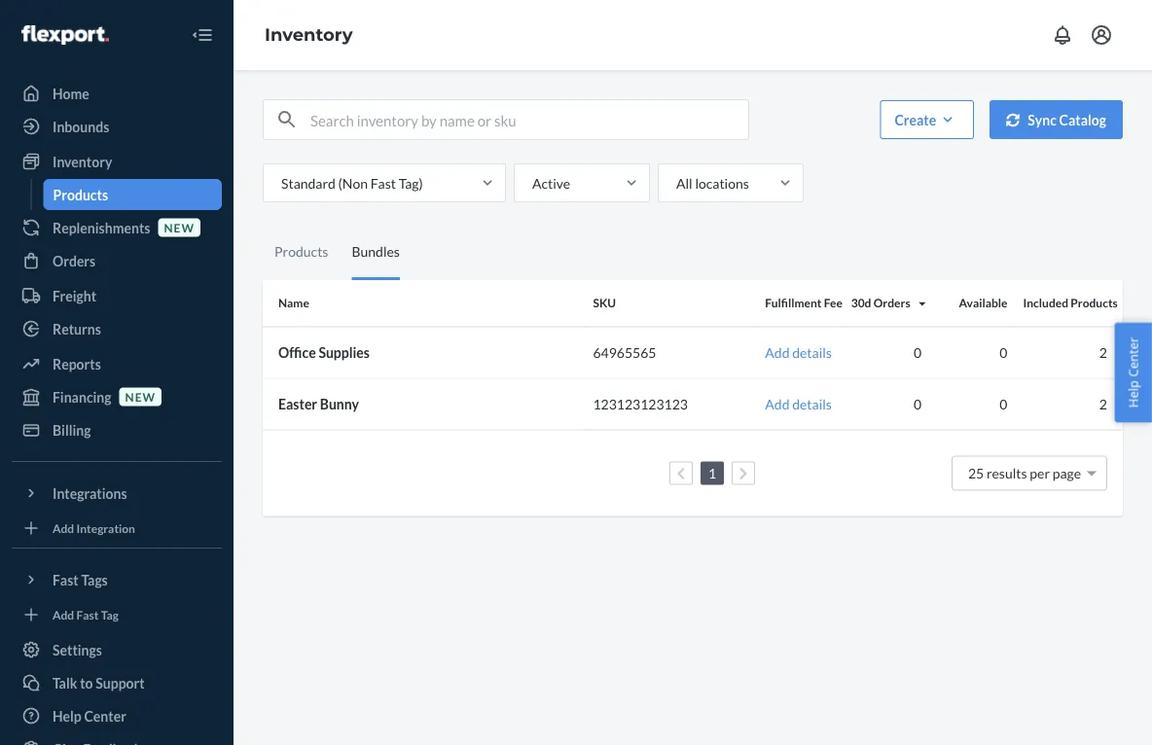Task type: vqa. For each thing, say whether or not it's contained in the screenshot.
Integration
yes



Task type: describe. For each thing, give the bounding box(es) containing it.
details for 123123123123
[[793, 396, 832, 413]]

123123123123
[[593, 396, 688, 413]]

all
[[677, 175, 693, 191]]

0 horizontal spatial help
[[53, 708, 82, 725]]

2 for 64965565
[[1100, 345, 1108, 361]]

home link
[[12, 78, 222, 109]]

home
[[53, 85, 89, 102]]

name
[[278, 296, 310, 310]]

bunny
[[320, 396, 359, 413]]

30d
[[852, 296, 872, 310]]

tags
[[81, 572, 108, 589]]

supplies
[[319, 345, 370, 361]]

help inside button
[[1125, 381, 1143, 408]]

open notifications image
[[1052, 23, 1075, 47]]

chevron right image
[[740, 467, 748, 481]]

standard (non fast tag)
[[281, 175, 423, 191]]

settings
[[53, 642, 102, 659]]

chevron left image
[[677, 467, 686, 481]]

25
[[969, 465, 985, 482]]

create
[[895, 111, 937, 128]]

locations
[[696, 175, 750, 191]]

sync catalog
[[1028, 111, 1107, 128]]

0 vertical spatial products
[[53, 186, 108, 203]]

tag)
[[399, 175, 423, 191]]

add details for 64965565
[[766, 345, 832, 361]]

freight link
[[12, 280, 222, 312]]

fulfillment fee 30d orders
[[766, 296, 911, 310]]

new for replenishments
[[164, 220, 195, 235]]

64965565
[[593, 345, 657, 361]]

office
[[278, 345, 316, 361]]

products link
[[43, 179, 222, 210]]

integrations button
[[12, 478, 222, 509]]

0 vertical spatial fast
[[371, 175, 396, 191]]

billing
[[53, 422, 91, 439]]

2 vertical spatial fast
[[76, 608, 99, 622]]

0 horizontal spatial orders
[[53, 253, 96, 269]]

integration
[[76, 521, 135, 535]]

0 vertical spatial inventory
[[265, 24, 353, 45]]

inbounds link
[[12, 111, 222, 142]]

add integration link
[[12, 517, 222, 540]]

add integration
[[53, 521, 135, 535]]

returns
[[53, 321, 101, 337]]

sku
[[593, 296, 616, 310]]

page
[[1053, 465, 1082, 482]]

add details link for 64965565
[[766, 345, 832, 361]]

inbounds
[[53, 118, 109, 135]]

add fast tag
[[53, 608, 119, 622]]

financing
[[53, 389, 112, 406]]

fulfillment
[[766, 296, 822, 310]]

create button
[[881, 100, 975, 139]]



Task type: locate. For each thing, give the bounding box(es) containing it.
help center inside button
[[1125, 338, 1143, 408]]

settings link
[[12, 635, 222, 666]]

25 results per page
[[969, 465, 1082, 482]]

2 for 123123123123
[[1100, 396, 1108, 413]]

1 horizontal spatial orders
[[874, 296, 911, 310]]

new down products link
[[164, 220, 195, 235]]

details for 64965565
[[793, 345, 832, 361]]

2 details from the top
[[793, 396, 832, 413]]

billing link
[[12, 415, 222, 446]]

products up "name"
[[275, 243, 329, 260]]

reports link
[[12, 349, 222, 380]]

25 results per page option
[[969, 465, 1082, 482]]

0 horizontal spatial new
[[125, 390, 156, 404]]

center inside 'help center' button
[[1125, 338, 1143, 377]]

integrations
[[53, 485, 127, 502]]

fast left the tags
[[53, 572, 79, 589]]

fast tags
[[53, 572, 108, 589]]

add
[[766, 345, 790, 361], [766, 396, 790, 413], [53, 521, 74, 535], [53, 608, 74, 622]]

help
[[1125, 381, 1143, 408], [53, 708, 82, 725]]

2
[[1100, 345, 1108, 361], [1100, 396, 1108, 413]]

new down reports link at left
[[125, 390, 156, 404]]

fast tags button
[[12, 565, 222, 596]]

add details link for 123123123123
[[766, 396, 832, 413]]

1 vertical spatial products
[[275, 243, 329, 260]]

returns link
[[12, 314, 222, 345]]

1 vertical spatial inventory
[[53, 153, 112, 170]]

Search inventory by name or sku text field
[[311, 100, 749, 139]]

0 vertical spatial new
[[164, 220, 195, 235]]

0 horizontal spatial products
[[53, 186, 108, 203]]

2 2 from the top
[[1100, 396, 1108, 413]]

sync
[[1028, 111, 1057, 128]]

add details
[[766, 345, 832, 361], [766, 396, 832, 413]]

talk
[[53, 675, 77, 692]]

new
[[164, 220, 195, 235], [125, 390, 156, 404]]

1 vertical spatial new
[[125, 390, 156, 404]]

(non
[[338, 175, 368, 191]]

fast inside dropdown button
[[53, 572, 79, 589]]

1 vertical spatial fast
[[53, 572, 79, 589]]

sync alt image
[[1007, 113, 1021, 127]]

support
[[96, 675, 145, 692]]

products
[[53, 186, 108, 203], [275, 243, 329, 260], [1071, 296, 1119, 310]]

reports
[[53, 356, 101, 372]]

new for financing
[[125, 390, 156, 404]]

close navigation image
[[191, 23, 214, 47]]

1 horizontal spatial products
[[275, 243, 329, 260]]

1 horizontal spatial inventory link
[[265, 24, 353, 45]]

flexport logo image
[[21, 25, 109, 45]]

office supplies
[[278, 345, 370, 361]]

2 vertical spatial products
[[1071, 296, 1119, 310]]

help center
[[1125, 338, 1143, 408], [53, 708, 127, 725]]

all locations
[[677, 175, 750, 191]]

add details for 123123123123
[[766, 396, 832, 413]]

1 horizontal spatial center
[[1125, 338, 1143, 377]]

talk to support
[[53, 675, 145, 692]]

2 horizontal spatial products
[[1071, 296, 1119, 310]]

0 vertical spatial help
[[1125, 381, 1143, 408]]

1 2 from the top
[[1100, 345, 1108, 361]]

1 link
[[705, 465, 721, 482]]

included
[[1024, 296, 1069, 310]]

products right included
[[1071, 296, 1119, 310]]

catalog
[[1060, 111, 1107, 128]]

sync catalog button
[[990, 100, 1124, 139]]

0 vertical spatial inventory link
[[265, 24, 353, 45]]

0 horizontal spatial help center
[[53, 708, 127, 725]]

per
[[1031, 465, 1051, 482]]

0 vertical spatial details
[[793, 345, 832, 361]]

details
[[793, 345, 832, 361], [793, 396, 832, 413]]

help center button
[[1115, 323, 1153, 423]]

1 vertical spatial orders
[[874, 296, 911, 310]]

bundles
[[352, 243, 400, 260]]

1 vertical spatial help center
[[53, 708, 127, 725]]

orders up freight
[[53, 253, 96, 269]]

0 vertical spatial add details
[[766, 345, 832, 361]]

0 horizontal spatial center
[[84, 708, 127, 725]]

1 horizontal spatial inventory
[[265, 24, 353, 45]]

2 add details from the top
[[766, 396, 832, 413]]

orders link
[[12, 245, 222, 277]]

0 horizontal spatial inventory
[[53, 153, 112, 170]]

inventory link
[[265, 24, 353, 45], [12, 146, 222, 177]]

1 horizontal spatial help center
[[1125, 338, 1143, 408]]

fee
[[825, 296, 843, 310]]

2 add details link from the top
[[766, 396, 832, 413]]

fast left tag) at the left top of the page
[[371, 175, 396, 191]]

0 horizontal spatial inventory link
[[12, 146, 222, 177]]

0 vertical spatial add details link
[[766, 345, 832, 361]]

orders
[[53, 253, 96, 269], [874, 296, 911, 310]]

1 vertical spatial details
[[793, 396, 832, 413]]

help center link
[[12, 701, 222, 732]]

tag
[[101, 608, 119, 622]]

center
[[1125, 338, 1143, 377], [84, 708, 127, 725]]

0 vertical spatial orders
[[53, 253, 96, 269]]

1
[[709, 465, 717, 482]]

active
[[533, 175, 571, 191]]

1 details from the top
[[793, 345, 832, 361]]

add details link
[[766, 345, 832, 361], [766, 396, 832, 413]]

1 horizontal spatial new
[[164, 220, 195, 235]]

1 vertical spatial add details
[[766, 396, 832, 413]]

0 vertical spatial help center
[[1125, 338, 1143, 408]]

products up 'replenishments'
[[53, 186, 108, 203]]

standard
[[281, 175, 336, 191]]

to
[[80, 675, 93, 692]]

1 horizontal spatial help
[[1125, 381, 1143, 408]]

results
[[987, 465, 1028, 482]]

available
[[960, 296, 1008, 310]]

1 vertical spatial center
[[84, 708, 127, 725]]

orders right 30d
[[874, 296, 911, 310]]

add fast tag link
[[12, 604, 222, 627]]

1 add details link from the top
[[766, 345, 832, 361]]

center inside the help center link
[[84, 708, 127, 725]]

talk to support button
[[12, 668, 222, 699]]

included products
[[1024, 296, 1119, 310]]

1 add details from the top
[[766, 345, 832, 361]]

1 vertical spatial inventory link
[[12, 146, 222, 177]]

replenishments
[[53, 220, 150, 236]]

1 vertical spatial help
[[53, 708, 82, 725]]

0 vertical spatial center
[[1125, 338, 1143, 377]]

0
[[914, 345, 922, 361], [1000, 345, 1008, 361], [914, 396, 922, 413], [1000, 396, 1008, 413]]

freight
[[53, 288, 96, 304]]

1 vertical spatial add details link
[[766, 396, 832, 413]]

fast left tag
[[76, 608, 99, 622]]

0 vertical spatial 2
[[1100, 345, 1108, 361]]

1 vertical spatial 2
[[1100, 396, 1108, 413]]

fast
[[371, 175, 396, 191], [53, 572, 79, 589], [76, 608, 99, 622]]

open account menu image
[[1091, 23, 1114, 47]]

easter bunny
[[278, 396, 359, 413]]

inventory
[[265, 24, 353, 45], [53, 153, 112, 170]]

easter
[[278, 396, 318, 413]]



